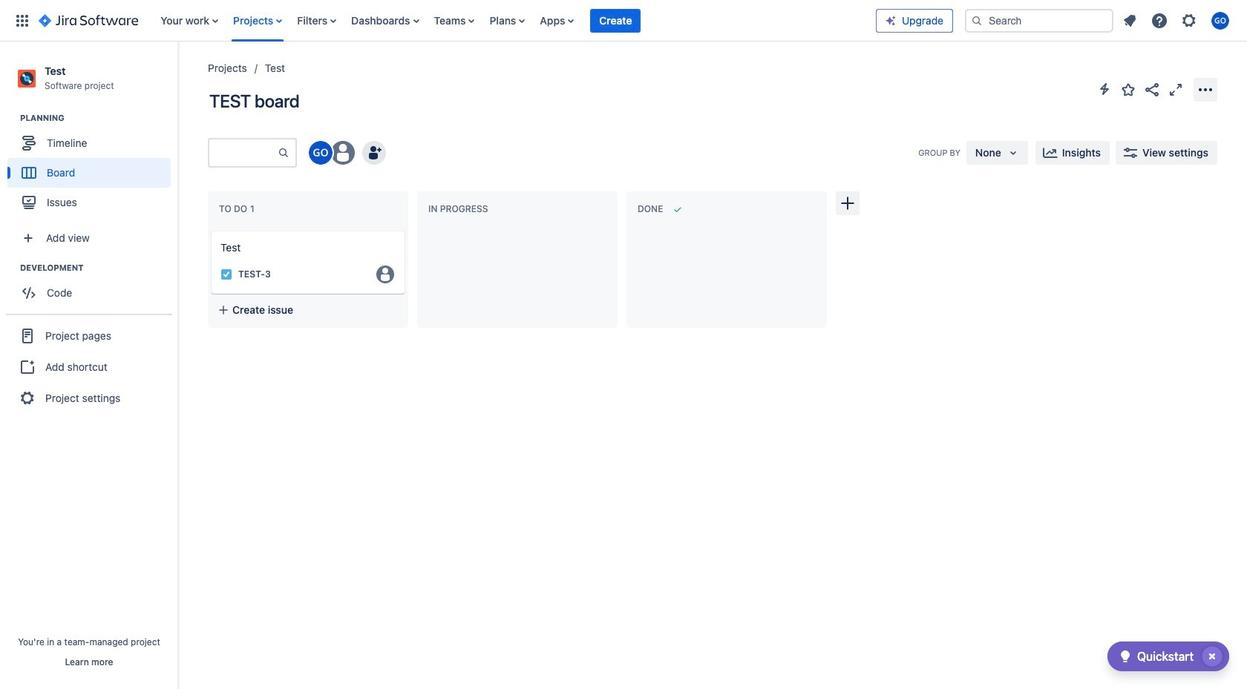 Task type: vqa. For each thing, say whether or not it's contained in the screenshot.
Star Test Board icon
yes



Task type: describe. For each thing, give the bounding box(es) containing it.
your profile and settings image
[[1212, 12, 1230, 29]]

1 horizontal spatial list
[[1117, 7, 1239, 34]]

task image
[[221, 269, 232, 281]]

heading for planning icon's group
[[20, 112, 177, 124]]

enter full screen image
[[1167, 81, 1185, 98]]

sidebar element
[[0, 42, 178, 690]]

settings image
[[1181, 12, 1199, 29]]

group for development icon
[[7, 262, 177, 313]]

sidebar navigation image
[[162, 59, 195, 89]]

automations menu button icon image
[[1096, 80, 1114, 98]]

to do element
[[219, 204, 258, 215]]

create issue image
[[201, 221, 219, 239]]

primary element
[[9, 0, 876, 41]]



Task type: locate. For each thing, give the bounding box(es) containing it.
Search this board text field
[[209, 140, 278, 166]]

development image
[[2, 259, 20, 277]]

search image
[[971, 14, 983, 26]]

2 heading from the top
[[20, 262, 177, 274]]

appswitcher icon image
[[13, 12, 31, 29]]

notifications image
[[1121, 12, 1139, 29]]

1 vertical spatial heading
[[20, 262, 177, 274]]

heading for development icon's group
[[20, 262, 177, 274]]

list
[[153, 0, 876, 41], [1117, 7, 1239, 34]]

0 horizontal spatial list
[[153, 0, 876, 41]]

check image
[[1117, 648, 1135, 666]]

Search field
[[965, 9, 1114, 32]]

0 vertical spatial group
[[7, 112, 177, 222]]

0 vertical spatial heading
[[20, 112, 177, 124]]

group
[[7, 112, 177, 222], [7, 262, 177, 313], [6, 314, 172, 420]]

heading
[[20, 112, 177, 124], [20, 262, 177, 274]]

list item
[[591, 0, 641, 41]]

dismiss quickstart image
[[1201, 645, 1225, 669]]

group for planning icon
[[7, 112, 177, 222]]

1 vertical spatial group
[[7, 262, 177, 313]]

banner
[[0, 0, 1248, 42]]

jira software image
[[39, 12, 138, 29], [39, 12, 138, 29]]

more actions image
[[1197, 81, 1215, 98]]

planning image
[[2, 109, 20, 127]]

None search field
[[965, 9, 1114, 32]]

help image
[[1151, 12, 1169, 29]]

create column image
[[839, 195, 857, 212]]

1 heading from the top
[[20, 112, 177, 124]]

star test board image
[[1120, 81, 1138, 98]]

add people image
[[365, 144, 383, 162]]

2 vertical spatial group
[[6, 314, 172, 420]]



